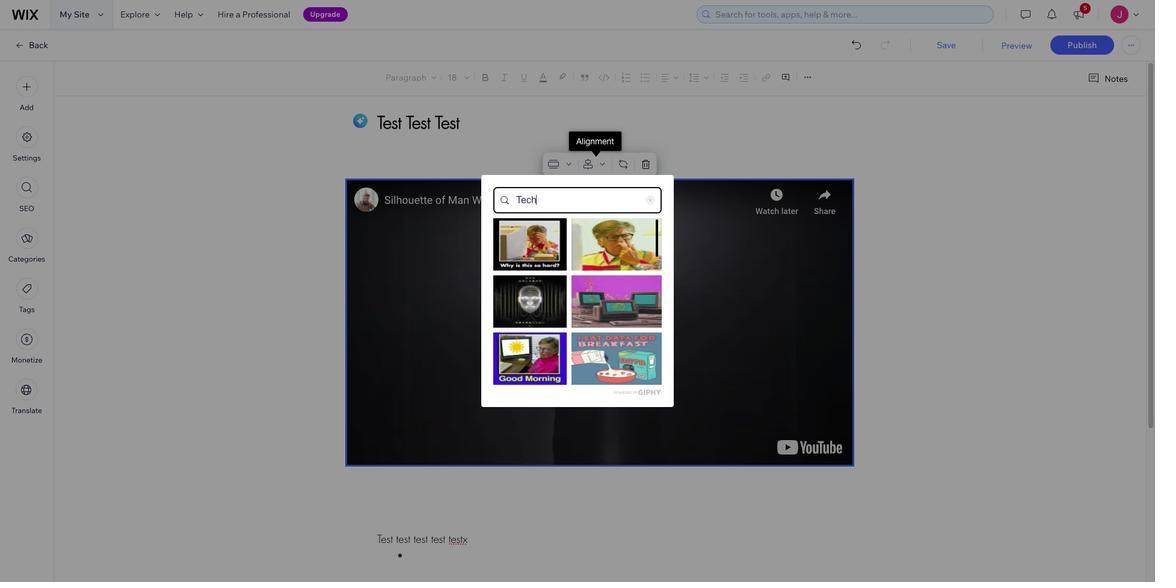 Task type: vqa. For each thing, say whether or not it's contained in the screenshot.
'Loyalty'
no



Task type: locate. For each thing, give the bounding box(es) containing it.
save
[[937, 40, 956, 51]]

preview
[[1001, 40, 1033, 51]]

digital art tech gif by morena daniela image
[[493, 276, 567, 328]]

preview button
[[1001, 40, 1033, 51]]

upgrade
[[310, 10, 340, 19]]

translate button
[[11, 379, 42, 415]]

notes button
[[1083, 70, 1132, 87]]

paragraph button
[[383, 69, 439, 86]]

a
[[236, 9, 240, 20]]

professional
[[242, 9, 290, 20]]

test
[[396, 533, 410, 546], [414, 533, 428, 546], [431, 533, 445, 546]]

categories
[[8, 255, 45, 264]]

1 horizontal spatial test
[[414, 533, 428, 546]]

menu containing add
[[0, 69, 54, 422]]

my site
[[60, 9, 90, 20]]

site
[[74, 9, 90, 20]]

testx
[[449, 533, 468, 546]]

settings button
[[13, 126, 41, 162]]

explore
[[120, 9, 150, 20]]

my
[[60, 9, 72, 20]]

upgrade button
[[303, 7, 348, 22]]

tags
[[19, 305, 35, 314]]

2 test from the left
[[414, 533, 428, 546]]

stinks old lady gif by offline granny! image
[[572, 218, 662, 271]]

monetize button
[[11, 329, 42, 365]]

analyze lucky charms gif by giflytics image
[[572, 333, 662, 385]]

Search for a GIF field
[[493, 187, 662, 214]]

0 horizontal spatial test
[[396, 533, 410, 546]]

menu
[[0, 69, 54, 422]]

translate
[[11, 406, 42, 415]]

1 test from the left
[[396, 533, 410, 546]]

help button
[[167, 0, 210, 29]]

2 horizontal spatial test
[[431, 533, 445, 546]]

Search for tools, apps, help & more... field
[[712, 6, 990, 23]]

hire a professional
[[218, 9, 290, 20]]

back button
[[14, 40, 48, 51]]

publish button
[[1051, 36, 1114, 55]]

seo button
[[16, 177, 38, 213]]

hire a professional link
[[210, 0, 298, 29]]



Task type: describe. For each thing, give the bounding box(es) containing it.
save button
[[922, 40, 971, 51]]

seo
[[19, 204, 34, 213]]

add
[[20, 103, 34, 112]]

add button
[[16, 76, 38, 112]]

monetize
[[11, 356, 42, 365]]

notes
[[1105, 73, 1128, 84]]

back
[[29, 40, 48, 51]]

5
[[1084, 4, 1087, 12]]

settings
[[13, 153, 41, 162]]

help
[[174, 9, 193, 20]]

5 button
[[1066, 0, 1092, 29]]

3 test from the left
[[431, 533, 445, 546]]

paragraph
[[386, 72, 427, 83]]

good morning 90s gif by offline granny! image
[[493, 333, 567, 385]]

vintage tech gif by harmonie aupetit image
[[572, 276, 662, 328]]

confused old lady gif by offline granny! image
[[493, 218, 567, 271]]

categories button
[[8, 227, 45, 264]]

test
[[377, 533, 393, 546]]

hire
[[218, 9, 234, 20]]

test test test test testx
[[377, 533, 468, 546]]

Add a Catchy Title text field
[[377, 111, 809, 134]]

publish
[[1068, 40, 1097, 51]]

tags button
[[16, 278, 38, 314]]



